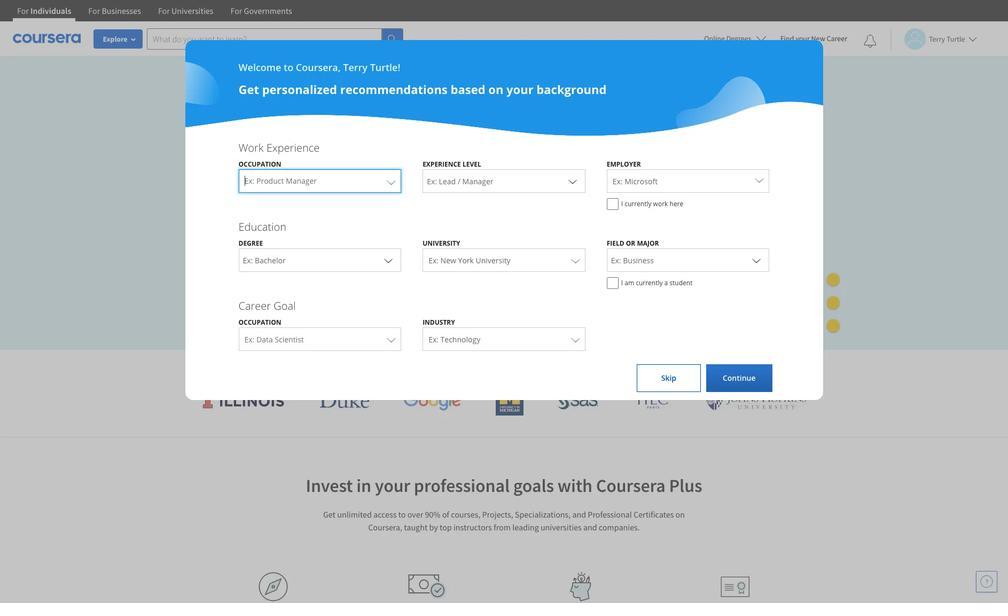 Task type: describe. For each thing, give the bounding box(es) containing it.
based
[[451, 81, 486, 97]]

1 horizontal spatial university
[[476, 255, 511, 266]]

certificate
[[323, 169, 377, 185]]

coursera, inside onboardingmodal dialog
[[296, 61, 341, 74]]

data
[[256, 335, 273, 345]]

invest
[[306, 475, 353, 497]]

career goal element
[[228, 299, 780, 356]]

ex: for ex: data scientist
[[244, 335, 255, 345]]

background
[[537, 81, 607, 97]]

/month, cancel anytime
[[207, 240, 296, 250]]

day
[[239, 264, 252, 275]]

and down professional
[[584, 522, 597, 533]]

0 vertical spatial with
[[606, 358, 632, 376]]

unlimited
[[337, 509, 372, 520]]

I currently work here checkbox
[[607, 198, 619, 210]]

turtle!
[[370, 61, 401, 74]]

a
[[665, 278, 668, 288]]

your inside unlimited access to 7,000+ world-class courses, hands-on projects, and job-ready certificate programs—all included in your subscription
[[194, 187, 219, 203]]

education
[[239, 220, 286, 234]]

individuals
[[31, 5, 71, 16]]

work experience
[[239, 141, 320, 155]]

projects,
[[194, 169, 241, 185]]

to inside get unlimited access to over 90% of courses, projects, specializations, and professional certificates on coursera, taught by top instructors from leading universities and companies.
[[398, 509, 406, 520]]

of
[[442, 509, 449, 520]]

I am currently a student checkbox
[[607, 277, 619, 289]]

onboardingmodal dialog
[[0, 0, 1008, 603]]

projects,
[[482, 509, 513, 520]]

ex: technology
[[429, 335, 481, 345]]

for universities
[[158, 5, 214, 16]]

terry
[[343, 61, 368, 74]]

Occupation field
[[239, 169, 401, 193]]

for governments
[[231, 5, 292, 16]]

top
[[440, 522, 452, 533]]

work experience element
[[228, 141, 780, 215]]

0 vertical spatial university
[[423, 239, 460, 248]]

courses, inside get unlimited access to over 90% of courses, projects, specializations, and professional certificates on coursera, taught by top instructors from leading universities and companies.
[[451, 509, 481, 520]]

johns hopkins university image
[[705, 391, 807, 411]]

degree
[[239, 239, 263, 248]]

goals
[[513, 475, 554, 497]]

chevron down image for experience level
[[566, 175, 579, 188]]

access inside get unlimited access to over 90% of courses, projects, specializations, and professional certificates on coursera, taught by top instructors from leading universities and companies.
[[374, 509, 397, 520]]

anytime
[[265, 240, 296, 250]]

courses, inside unlimited access to 7,000+ world-class courses, hands-on projects, and job-ready certificate programs—all included in your subscription
[[408, 150, 453, 166]]

unlimited
[[194, 150, 248, 166]]

continue
[[723, 373, 756, 383]]

welcome
[[239, 61, 281, 74]]

for individuals
[[17, 5, 71, 16]]

coursera, inside get unlimited access to over 90% of courses, projects, specializations, and professional certificates on coursera, taught by top instructors from leading universities and companies.
[[368, 522, 402, 533]]

or
[[626, 239, 636, 248]]

find
[[781, 34, 794, 43]]

i for i currently work here
[[621, 199, 623, 208]]

cancel
[[239, 240, 263, 250]]

learn anything image
[[259, 572, 288, 602]]

for for universities
[[158, 5, 170, 16]]

universities
[[172, 5, 214, 16]]

ex: for ex: new york university
[[429, 255, 439, 266]]

invest in your professional goals with coursera plus
[[306, 475, 703, 497]]

world-
[[343, 150, 378, 166]]

access inside unlimited access to 7,000+ world-class courses, hands-on projects, and job-ready certificate programs—all included in your subscription
[[251, 150, 286, 166]]

university of illinois at urbana-champaign image
[[202, 393, 285, 410]]

certificates
[[634, 509, 674, 520]]

0 vertical spatial coursera
[[635, 358, 690, 376]]

trial
[[272, 264, 289, 275]]

leading inside get unlimited access to over 90% of courses, projects, specializations, and professional certificates on coursera, taught by top instructors from leading universities and companies.
[[513, 522, 539, 533]]

for for individuals
[[17, 5, 29, 16]]

find your new career
[[781, 34, 848, 43]]

for for businesses
[[88, 5, 100, 16]]

duke university image
[[320, 391, 369, 408]]

taught
[[404, 522, 428, 533]]

from
[[494, 522, 511, 533]]

personalized
[[262, 81, 337, 97]]

your up over
[[375, 475, 411, 497]]

product
[[256, 176, 284, 186]]

/month,
[[207, 240, 237, 250]]

am
[[625, 278, 634, 288]]

programs—all
[[380, 169, 458, 185]]

level
[[463, 160, 481, 169]]

businesses
[[102, 5, 141, 16]]

unlimited certificates image
[[721, 576, 750, 598]]

chevron down image
[[382, 254, 395, 267]]

career goal
[[239, 299, 296, 313]]

90%
[[425, 509, 441, 520]]

work
[[653, 199, 668, 208]]

save money image
[[408, 574, 446, 600]]

employer
[[607, 160, 641, 169]]

by
[[429, 522, 438, 533]]

i am currently a student
[[621, 278, 693, 288]]

ex: data scientist
[[244, 335, 304, 345]]

ready
[[289, 169, 320, 185]]

sas image
[[558, 393, 599, 410]]

7,000+
[[304, 150, 340, 166]]

occupation for career
[[239, 318, 281, 327]]

student
[[670, 278, 693, 288]]

0 vertical spatial leading
[[393, 358, 437, 376]]

goal
[[274, 299, 296, 313]]

field or major
[[607, 239, 659, 248]]

get unlimited access to over 90% of courses, projects, specializations, and professional certificates on coursera, taught by top instructors from leading universities and companies.
[[323, 509, 685, 533]]

1 horizontal spatial new
[[812, 34, 825, 43]]

i for i am currently a student
[[621, 278, 623, 288]]

start 7-day free trial
[[211, 264, 289, 275]]



Task type: vqa. For each thing, say whether or not it's contained in the screenshot.
Unlimited certificates image
yes



Task type: locate. For each thing, give the bounding box(es) containing it.
and left professional
[[573, 509, 586, 520]]

1 vertical spatial experience
[[423, 160, 461, 169]]

governments
[[244, 5, 292, 16]]

0 horizontal spatial career
[[239, 299, 271, 313]]

0 vertical spatial get
[[239, 81, 259, 97]]

i left am
[[621, 278, 623, 288]]

2 vertical spatial to
[[398, 509, 406, 520]]

1 vertical spatial courses,
[[451, 509, 481, 520]]

on inside unlimited access to 7,000+ world-class courses, hands-on projects, and job-ready certificate programs—all included in your subscription
[[494, 150, 508, 166]]

0 vertical spatial on
[[489, 81, 504, 97]]

your right the find
[[796, 34, 810, 43]]

1 vertical spatial universities
[[541, 522, 582, 533]]

0 vertical spatial plus
[[693, 358, 718, 376]]

to
[[284, 61, 293, 74], [289, 150, 301, 166], [398, 509, 406, 520]]

0 horizontal spatial experience
[[267, 141, 320, 155]]

coursera, up personalized
[[296, 61, 341, 74]]

field
[[607, 239, 625, 248]]

ex: left york
[[429, 255, 439, 266]]

universities
[[440, 358, 508, 376], [541, 522, 582, 533]]

to left over
[[398, 509, 406, 520]]

class
[[378, 150, 405, 166]]

skip button
[[637, 364, 701, 392]]

your
[[796, 34, 810, 43], [507, 81, 534, 97], [194, 187, 219, 203], [375, 475, 411, 497]]

microsoft
[[625, 176, 658, 187]]

get for get unlimited access to over 90% of courses, projects, specializations, and professional certificates on coursera, taught by top instructors from leading universities and companies.
[[323, 509, 336, 520]]

access
[[251, 150, 286, 166], [374, 509, 397, 520]]

education element
[[228, 220, 780, 294]]

leading universities and companies with coursera plus
[[390, 358, 718, 376]]

1 vertical spatial university
[[476, 255, 511, 266]]

7-
[[232, 264, 239, 275]]

continue button
[[706, 364, 772, 392]]

currently inside education element
[[636, 278, 663, 288]]

hec paris image
[[633, 390, 671, 412]]

here
[[670, 199, 684, 208]]

1 vertical spatial access
[[374, 509, 397, 520]]

1 vertical spatial currently
[[636, 278, 663, 288]]

your left background
[[507, 81, 534, 97]]

occupation inside work experience element
[[239, 160, 281, 169]]

professional
[[414, 475, 510, 497]]

0 horizontal spatial coursera,
[[296, 61, 341, 74]]

1 vertical spatial get
[[323, 509, 336, 520]]

for
[[17, 5, 29, 16], [88, 5, 100, 16], [158, 5, 170, 16], [231, 5, 242, 16]]

ex: inside education element
[[429, 255, 439, 266]]

1 horizontal spatial access
[[374, 509, 397, 520]]

job-
[[268, 169, 289, 185]]

career
[[827, 34, 848, 43], [239, 299, 271, 313]]

occupation for work
[[239, 160, 281, 169]]

leading down "specializations,"
[[513, 522, 539, 533]]

with
[[606, 358, 632, 376], [558, 475, 593, 497]]

0 vertical spatial occupation
[[239, 160, 281, 169]]

0 vertical spatial currently
[[625, 199, 652, 208]]

None search field
[[147, 28, 403, 49]]

for left 'governments'
[[231, 5, 242, 16]]

1 vertical spatial with
[[558, 475, 593, 497]]

1 vertical spatial to
[[289, 150, 301, 166]]

help center image
[[981, 576, 993, 588]]

chevron down image for field or major
[[751, 254, 763, 267]]

1 vertical spatial new
[[441, 255, 456, 266]]

find your new career link
[[775, 32, 853, 45]]

over
[[408, 509, 423, 520]]

career left goal
[[239, 299, 271, 313]]

2 i from the top
[[621, 278, 623, 288]]

companies
[[538, 358, 603, 376]]

ex: down industry
[[429, 335, 439, 345]]

1 for from the left
[[17, 5, 29, 16]]

manager
[[286, 176, 317, 186]]

in right included
[[511, 169, 521, 185]]

currently
[[625, 199, 652, 208], [636, 278, 663, 288]]

ex: new york university
[[429, 255, 511, 266]]

get personalized recommendations based on your background
[[239, 81, 607, 97]]

to up ready
[[289, 150, 301, 166]]

0 vertical spatial access
[[251, 150, 286, 166]]

leading up google image
[[393, 358, 437, 376]]

1 horizontal spatial with
[[606, 358, 632, 376]]

university
[[423, 239, 460, 248], [476, 255, 511, 266]]

get left unlimited
[[323, 509, 336, 520]]

2 for from the left
[[88, 5, 100, 16]]

scientist
[[275, 335, 304, 345]]

1 horizontal spatial get
[[323, 509, 336, 520]]

in inside unlimited access to 7,000+ world-class courses, hands-on projects, and job-ready certificate programs—all included in your subscription
[[511, 169, 521, 185]]

0 vertical spatial i
[[621, 199, 623, 208]]

0 horizontal spatial university
[[423, 239, 460, 248]]

with right goals
[[558, 475, 593, 497]]

chevron down image inside education element
[[751, 254, 763, 267]]

welcome to coursera, terry turtle!
[[239, 61, 401, 74]]

coursera image
[[13, 30, 81, 47]]

for left businesses
[[88, 5, 100, 16]]

1 vertical spatial i
[[621, 278, 623, 288]]

1 vertical spatial in
[[357, 475, 371, 497]]

0 horizontal spatial chevron down image
[[566, 175, 579, 188]]

experience
[[267, 141, 320, 155], [423, 160, 461, 169]]

universities inside get unlimited access to over 90% of courses, projects, specializations, and professional certificates on coursera, taught by top instructors from leading universities and companies.
[[541, 522, 582, 533]]

1 horizontal spatial experience
[[423, 160, 461, 169]]

show notifications image
[[864, 35, 877, 48]]

chevron down image
[[566, 175, 579, 188], [751, 254, 763, 267]]

1 vertical spatial leading
[[513, 522, 539, 533]]

ex:
[[244, 176, 255, 186], [613, 176, 623, 187], [429, 255, 439, 266], [244, 335, 255, 345], [429, 335, 439, 345]]

to up personalized
[[284, 61, 293, 74]]

instructors
[[454, 522, 492, 533]]

ex: down employer
[[613, 176, 623, 187]]

your inside find your new career link
[[796, 34, 810, 43]]

0 vertical spatial new
[[812, 34, 825, 43]]

get inside onboardingmodal dialog
[[239, 81, 259, 97]]

work
[[239, 141, 264, 155]]

1 vertical spatial coursera,
[[368, 522, 402, 533]]

occupation inside career goal element
[[239, 318, 281, 327]]

for businesses
[[88, 5, 141, 16]]

york
[[458, 255, 474, 266]]

on right certificates
[[676, 509, 685, 520]]

on up included
[[494, 150, 508, 166]]

i
[[621, 199, 623, 208], [621, 278, 623, 288]]

1 horizontal spatial chevron down image
[[751, 254, 763, 267]]

to inside unlimited access to 7,000+ world-class courses, hands-on projects, and job-ready certificate programs—all included in your subscription
[[289, 150, 301, 166]]

on right based
[[489, 81, 504, 97]]

included
[[461, 169, 508, 185]]

0 vertical spatial coursera,
[[296, 61, 341, 74]]

1 horizontal spatial coursera,
[[368, 522, 402, 533]]

currently left work
[[625, 199, 652, 208]]

ex: up the subscription
[[244, 176, 255, 186]]

currently inside work experience element
[[625, 199, 652, 208]]

start
[[211, 264, 230, 275]]

1 vertical spatial coursera
[[596, 475, 666, 497]]

get inside get unlimited access to over 90% of courses, projects, specializations, and professional certificates on coursera, taught by top instructors from leading universities and companies.
[[323, 509, 336, 520]]

2 occupation from the top
[[239, 318, 281, 327]]

courses, up 'programs—all'
[[408, 150, 453, 166]]

and
[[244, 169, 265, 185], [511, 358, 534, 376], [573, 509, 586, 520], [584, 522, 597, 533]]

coursera,
[[296, 61, 341, 74], [368, 522, 402, 533]]

for left individuals
[[17, 5, 29, 16]]

0 vertical spatial courses,
[[408, 150, 453, 166]]

ex: for ex: technology
[[429, 335, 439, 345]]

1 vertical spatial on
[[494, 150, 508, 166]]

1 horizontal spatial universities
[[541, 522, 582, 533]]

recommendations
[[340, 81, 448, 97]]

flexible learning image
[[563, 572, 600, 602]]

plus up certificates
[[669, 475, 703, 497]]

universities down "specializations,"
[[541, 522, 582, 533]]

0 horizontal spatial with
[[558, 475, 593, 497]]

coursera
[[635, 358, 690, 376], [596, 475, 666, 497]]

0 vertical spatial career
[[827, 34, 848, 43]]

courses,
[[408, 150, 453, 166], [451, 509, 481, 520]]

coursera up "hec paris" image
[[635, 358, 690, 376]]

ex: left data
[[244, 335, 255, 345]]

0 vertical spatial experience
[[267, 141, 320, 155]]

plus
[[693, 358, 718, 376], [669, 475, 703, 497]]

occupation down work
[[239, 160, 281, 169]]

new left york
[[441, 255, 456, 266]]

and inside unlimited access to 7,000+ world-class courses, hands-on projects, and job-ready certificate programs—all included in your subscription
[[244, 169, 265, 185]]

university of michigan image
[[496, 386, 524, 416]]

currently left a
[[636, 278, 663, 288]]

coursera up professional
[[596, 475, 666, 497]]

on inside dialog
[[489, 81, 504, 97]]

start 7-day free trial button
[[194, 257, 306, 282]]

university right york
[[476, 255, 511, 266]]

1 vertical spatial career
[[239, 299, 271, 313]]

experience level
[[423, 160, 481, 169]]

0 vertical spatial universities
[[440, 358, 508, 376]]

subscription
[[222, 187, 290, 203]]

google image
[[404, 391, 461, 411]]

in
[[511, 169, 521, 185], [357, 475, 371, 497]]

your inside onboardingmodal dialog
[[507, 81, 534, 97]]

1 horizontal spatial in
[[511, 169, 521, 185]]

new right the find
[[812, 34, 825, 43]]

1 occupation from the top
[[239, 160, 281, 169]]

on inside get unlimited access to over 90% of courses, projects, specializations, and professional certificates on coursera, taught by top instructors from leading universities and companies.
[[676, 509, 685, 520]]

0 horizontal spatial access
[[251, 150, 286, 166]]

experience left level
[[423, 160, 461, 169]]

and up the subscription
[[244, 169, 265, 185]]

access up 'job-'
[[251, 150, 286, 166]]

1 horizontal spatial leading
[[513, 522, 539, 533]]

get down welcome
[[239, 81, 259, 97]]

experience up ready
[[267, 141, 320, 155]]

specializations,
[[515, 509, 571, 520]]

occupation up data
[[239, 318, 281, 327]]

to inside onboardingmodal dialog
[[284, 61, 293, 74]]

0 horizontal spatial in
[[357, 475, 371, 497]]

1 vertical spatial occupation
[[239, 318, 281, 327]]

ex: microsoft
[[613, 176, 658, 187]]

in up unlimited
[[357, 475, 371, 497]]

0 horizontal spatial leading
[[393, 358, 437, 376]]

hands-
[[456, 150, 494, 166]]

0 vertical spatial chevron down image
[[566, 175, 579, 188]]

2 vertical spatial on
[[676, 509, 685, 520]]

1 i from the top
[[621, 199, 623, 208]]

1 horizontal spatial career
[[827, 34, 848, 43]]

i right by checking this box, i am confirming that the employer listed above is my current employer. option
[[621, 199, 623, 208]]

career inside onboardingmodal dialog
[[239, 299, 271, 313]]

university up york
[[423, 239, 460, 248]]

banner navigation
[[9, 0, 301, 29]]

new inside education element
[[441, 255, 456, 266]]

0 vertical spatial in
[[511, 169, 521, 185]]

technology
[[441, 335, 481, 345]]

skip
[[661, 373, 677, 383]]

universities down the technology
[[440, 358, 508, 376]]

professional
[[588, 509, 632, 520]]

0 horizontal spatial universities
[[440, 358, 508, 376]]

0 horizontal spatial new
[[441, 255, 456, 266]]

industry
[[423, 318, 455, 327]]

4 for from the left
[[231, 5, 242, 16]]

i currently work here
[[621, 199, 684, 208]]

1 vertical spatial chevron down image
[[751, 254, 763, 267]]

0 vertical spatial to
[[284, 61, 293, 74]]

plus left continue
[[693, 358, 718, 376]]

your down projects,
[[194, 187, 219, 203]]

get for get personalized recommendations based on your background
[[239, 81, 259, 97]]

ex: for ex: microsoft
[[613, 176, 623, 187]]

1 vertical spatial plus
[[669, 475, 703, 497]]

ex: product manager
[[244, 176, 317, 186]]

coursera plus image
[[194, 100, 357, 116]]

0 horizontal spatial get
[[239, 81, 259, 97]]

chevron down image inside work experience element
[[566, 175, 579, 188]]

3 for from the left
[[158, 5, 170, 16]]

on
[[489, 81, 504, 97], [494, 150, 508, 166], [676, 509, 685, 520]]

access left over
[[374, 509, 397, 520]]

courses, up 'instructors'
[[451, 509, 481, 520]]

for left the universities
[[158, 5, 170, 16]]

new
[[812, 34, 825, 43], [441, 255, 456, 266]]

and up university of michigan image
[[511, 358, 534, 376]]

free
[[254, 264, 270, 275]]

major
[[637, 239, 659, 248]]

career left show notifications icon
[[827, 34, 848, 43]]

companies.
[[599, 522, 640, 533]]

with right companies on the right
[[606, 358, 632, 376]]

ex: for ex: product manager
[[244, 176, 255, 186]]

unlimited access to 7,000+ world-class courses, hands-on projects, and job-ready certificate programs—all included in your subscription
[[194, 150, 521, 203]]

coursera, left taught at bottom
[[368, 522, 402, 533]]

for for governments
[[231, 5, 242, 16]]



